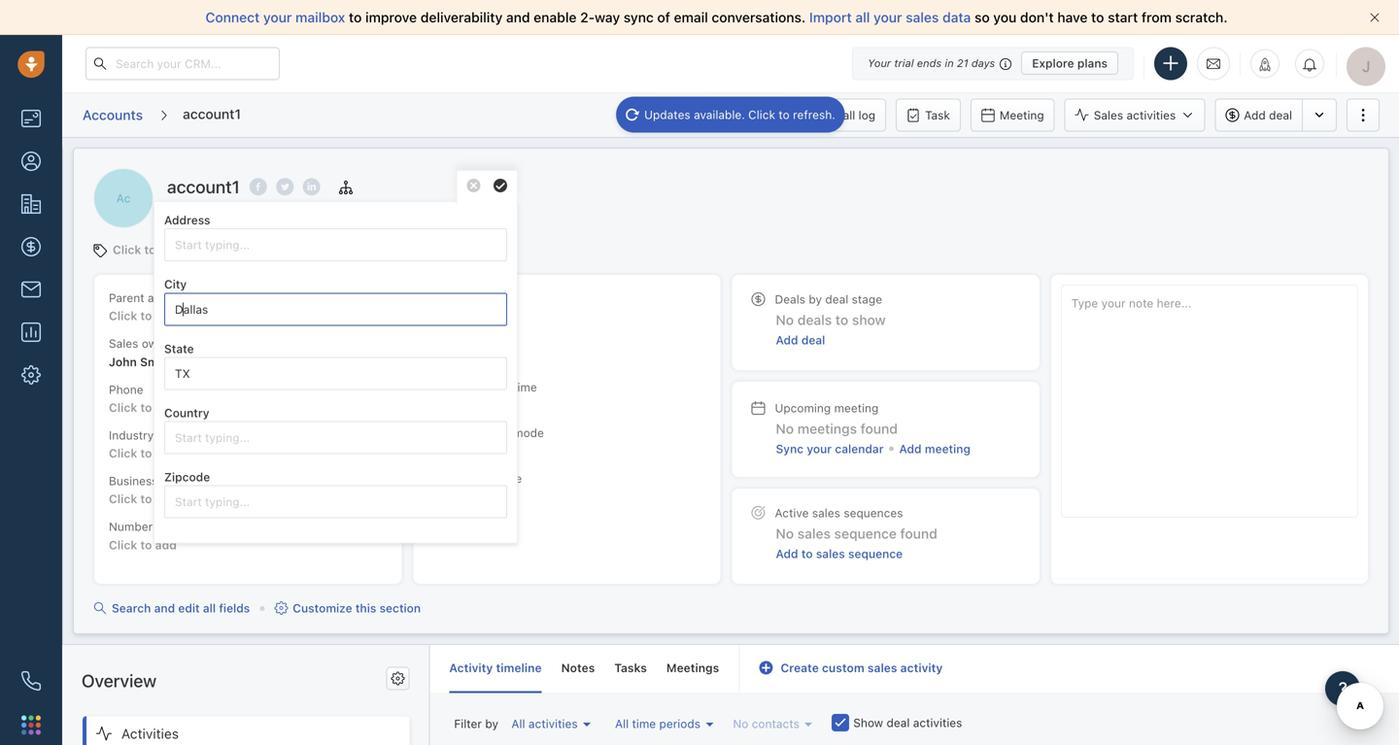 Task type: describe. For each thing, give the bounding box(es) containing it.
so
[[975, 9, 990, 25]]

deal inside button
[[1269, 108, 1292, 122]]

sales for sales activities
[[1094, 108, 1124, 122]]

sales owner john smith
[[109, 337, 175, 369]]

upcoming meeting
[[775, 401, 879, 415]]

close image
[[1370, 13, 1380, 22]]

sales left 'data'
[[906, 9, 939, 25]]

section
[[380, 602, 421, 615]]

sequences
[[844, 506, 903, 520]]

don't
[[1020, 9, 1054, 25]]

found inside no sales sequence found add to sales sequence
[[900, 526, 938, 542]]

meeting for upcoming meeting
[[834, 401, 879, 415]]

show deal activities
[[853, 716, 962, 730]]

sales for sales owner john smith
[[109, 337, 138, 350]]

parent account click to add
[[109, 291, 192, 323]]

active sales sequences
[[775, 506, 903, 520]]

search and edit all fields
[[112, 602, 250, 615]]

click up parent
[[113, 243, 141, 257]]

sync your calendar link
[[776, 440, 884, 458]]

add deal
[[1244, 108, 1292, 122]]

trial
[[894, 57, 914, 69]]

notes
[[561, 661, 595, 675]]

all activities link
[[507, 712, 596, 735]]

way
[[595, 9, 620, 25]]

in
[[945, 57, 954, 69]]

zipcode
[[164, 470, 210, 484]]

updates available. click to refresh.
[[644, 108, 836, 121]]

activity timeline
[[449, 661, 542, 675]]

1 vertical spatial activity
[[901, 661, 943, 675]]

customize this section
[[293, 602, 421, 615]]

meeting button
[[971, 99, 1055, 132]]

tags
[[184, 243, 209, 257]]

connect
[[205, 9, 260, 25]]

sync
[[776, 442, 804, 456]]

your for calendar
[[807, 442, 832, 456]]

last contacted mode --
[[428, 426, 544, 458]]

search and edit all fields link
[[93, 600, 250, 617]]

phone element
[[12, 662, 51, 701]]

deals
[[775, 293, 806, 306]]

stage
[[852, 293, 882, 306]]

business type click to add
[[109, 474, 185, 506]]

city
[[164, 278, 187, 291]]

0 vertical spatial sequence
[[834, 526, 897, 542]]

by for deals
[[809, 293, 822, 306]]

add deal link
[[776, 332, 825, 351]]

deals
[[798, 312, 832, 328]]

accounts link
[[82, 100, 144, 130]]

$
[[428, 305, 438, 324]]

last for last activity type
[[428, 472, 451, 486]]

this
[[356, 602, 376, 615]]

data
[[943, 9, 971, 25]]

log
[[859, 108, 876, 122]]

annual
[[428, 291, 465, 305]]

your trial ends in 21 days
[[868, 57, 995, 69]]

conversations.
[[712, 9, 806, 25]]

no contacts button
[[728, 712, 817, 736]]

click inside phone click to add
[[109, 401, 137, 414]]

sales down active sales sequences
[[816, 547, 845, 561]]

custom
[[822, 661, 865, 675]]

click inside number of employees click to add
[[109, 538, 137, 552]]

deal left stage
[[825, 293, 849, 306]]

Search your CRM... text field
[[86, 47, 280, 80]]

last for last contacted mode --
[[428, 426, 451, 440]]

tasks
[[614, 661, 647, 675]]

to inside no sales sequence found add to sales sequence
[[802, 547, 813, 561]]

all for all time periods
[[615, 717, 629, 731]]

explore
[[1032, 56, 1074, 70]]

2 horizontal spatial your
[[874, 9, 902, 25]]

business
[[109, 474, 158, 488]]

click down 0
[[428, 353, 456, 366]]

twitter circled image
[[276, 176, 294, 197]]

days
[[972, 57, 995, 69]]

ac button
[[93, 168, 154, 228]]

to right the mailbox
[[349, 9, 362, 25]]

no contacts
[[733, 717, 800, 731]]

refresh.
[[793, 108, 836, 121]]

to inside number of employees click to add
[[140, 538, 152, 552]]

country
[[164, 406, 209, 420]]

number
[[109, 520, 153, 534]]

meeting for add meeting
[[925, 442, 971, 456]]

annual revenue $ 0
[[428, 291, 513, 324]]

account
[[148, 291, 192, 305]]

2 - from the left
[[433, 444, 439, 458]]

updates
[[644, 108, 691, 121]]

add left tags
[[159, 243, 181, 257]]

0
[[441, 305, 451, 324]]

task button
[[896, 99, 961, 132]]

to left refresh.
[[779, 108, 790, 121]]

0 horizontal spatial activity
[[454, 472, 494, 486]]

ends
[[917, 57, 942, 69]]

click to add
[[428, 353, 496, 366]]

calendar
[[835, 442, 884, 456]]

all time periods button
[[610, 712, 718, 736]]

sales right the active on the bottom of page
[[812, 506, 841, 520]]

0 horizontal spatial and
[[154, 602, 175, 615]]

1 vertical spatial sequence
[[848, 547, 903, 561]]

address
[[164, 213, 210, 227]]

show
[[853, 716, 883, 730]]

contacted for mode
[[454, 426, 510, 440]]

create custom sales activity link
[[759, 661, 943, 675]]

activities
[[121, 726, 179, 742]]

sync your calendar
[[776, 442, 884, 456]]

add meeting
[[899, 442, 971, 456]]

no for no deals to show add deal
[[776, 312, 794, 328]]

activities for sales activities
[[1127, 108, 1176, 122]]

0 vertical spatial and
[[506, 9, 530, 25]]

ac
[[116, 191, 131, 205]]

have
[[1058, 9, 1088, 25]]

to left tags
[[144, 243, 156, 257]]

deal right show
[[887, 716, 910, 730]]

activities for all activities
[[529, 717, 578, 731]]

to inside business type click to add
[[140, 492, 152, 506]]



Task type: locate. For each thing, give the bounding box(es) containing it.
last down the "last contacted mode --"
[[428, 472, 451, 486]]

industry type click to add
[[109, 428, 181, 460]]

your left the mailbox
[[263, 9, 292, 25]]

no inside no sales sequence found add to sales sequence
[[776, 526, 794, 542]]

City text field
[[164, 293, 507, 326]]

to inside parent account click to add
[[140, 309, 152, 323]]

to down the business
[[140, 492, 152, 506]]

time up mode
[[513, 380, 537, 394]]

to down 'industry'
[[140, 447, 152, 460]]

facebook circled image
[[250, 176, 267, 197]]

0 vertical spatial all
[[856, 9, 870, 25]]

time
[[513, 380, 537, 394], [632, 717, 656, 731]]

no sales sequence found add to sales sequence
[[776, 526, 938, 561]]

phone
[[109, 383, 143, 396]]

filter
[[454, 717, 482, 731]]

0 vertical spatial contacted
[[454, 380, 510, 394]]

activities
[[1127, 108, 1176, 122], [913, 716, 962, 730], [529, 717, 578, 731]]

enable
[[534, 9, 577, 25]]

1 horizontal spatial and
[[506, 9, 530, 25]]

0 horizontal spatial sales
[[109, 337, 138, 350]]

to inside no deals to show add deal
[[836, 312, 849, 328]]

accounts
[[83, 107, 143, 123]]

0 vertical spatial found
[[861, 421, 898, 437]]

add inside add meeting link
[[899, 442, 922, 456]]

click inside parent account click to add
[[109, 309, 137, 323]]

meeting
[[834, 401, 879, 415], [925, 442, 971, 456]]

1 contacted from the top
[[454, 380, 510, 394]]

click down 'industry'
[[109, 447, 137, 460]]

explore plans
[[1032, 56, 1108, 70]]

1 vertical spatial by
[[485, 717, 499, 731]]

no for no meetings found
[[776, 421, 794, 437]]

to down parent
[[140, 309, 152, 323]]

by for filter
[[485, 717, 499, 731]]

deal inside no deals to show add deal
[[802, 333, 825, 347]]

of right 'number'
[[156, 520, 167, 534]]

to down deals by deal stage
[[836, 312, 849, 328]]

2 all from the left
[[615, 717, 629, 731]]

explore plans link
[[1022, 52, 1118, 75]]

mng settings image
[[391, 672, 405, 686]]

all right edit
[[203, 602, 216, 615]]

no meetings found
[[776, 421, 898, 437]]

1 horizontal spatial all
[[615, 717, 629, 731]]

0 vertical spatial last
[[428, 380, 451, 394]]

to up last contacted time at the left
[[459, 353, 471, 366]]

to inside phone click to add
[[140, 401, 152, 414]]

of inside number of employees click to add
[[156, 520, 167, 534]]

mode
[[513, 426, 544, 440]]

deal down 'what's new' icon
[[1269, 108, 1292, 122]]

activity down the "last contacted mode --"
[[454, 472, 494, 486]]

deal down deals at the right top of page
[[802, 333, 825, 347]]

1 vertical spatial account1
[[167, 176, 240, 197]]

type right the business
[[161, 474, 185, 488]]

start
[[1108, 9, 1138, 25]]

add inside no deals to show add deal
[[776, 333, 798, 347]]

click to add tags
[[113, 243, 209, 257]]

account1
[[183, 106, 241, 122], [167, 176, 240, 197]]

0 horizontal spatial meeting
[[834, 401, 879, 415]]

1 horizontal spatial activities
[[913, 716, 962, 730]]

0 vertical spatial of
[[657, 9, 670, 25]]

2 horizontal spatial activities
[[1127, 108, 1176, 122]]

add inside business type click to add
[[155, 492, 177, 506]]

21
[[957, 57, 969, 69]]

1 horizontal spatial your
[[807, 442, 832, 456]]

and left edit
[[154, 602, 175, 615]]

deliverability
[[421, 9, 503, 25]]

1 vertical spatial all
[[203, 602, 216, 615]]

your
[[263, 9, 292, 25], [874, 9, 902, 25], [807, 442, 832, 456]]

0 horizontal spatial all
[[203, 602, 216, 615]]

sales up john
[[109, 337, 138, 350]]

timeline
[[496, 661, 542, 675]]

add down the active on the bottom of page
[[776, 547, 798, 561]]

0 horizontal spatial your
[[263, 9, 292, 25]]

2 last from the top
[[428, 426, 451, 440]]

2 vertical spatial last
[[428, 472, 451, 486]]

and
[[506, 9, 530, 25], [154, 602, 175, 615]]

freshworks switcher image
[[21, 715, 41, 735]]

1 - from the left
[[428, 444, 433, 458]]

meeting right calendar
[[925, 442, 971, 456]]

all inside all time periods button
[[615, 717, 629, 731]]

to down phone
[[140, 401, 152, 414]]

3 last from the top
[[428, 472, 451, 486]]

Country text field
[[164, 421, 507, 454]]

0 horizontal spatial found
[[861, 421, 898, 437]]

type for industry type click to add
[[157, 428, 181, 442]]

meeting
[[1000, 108, 1044, 122]]

no down the active on the bottom of page
[[776, 526, 794, 542]]

show
[[852, 312, 886, 328]]

by right "filter"
[[485, 717, 499, 731]]

0 vertical spatial meeting
[[834, 401, 879, 415]]

add inside the industry type click to add
[[155, 447, 177, 460]]

account1 down 'search your crm...' 'text box'
[[183, 106, 241, 122]]

add right calendar
[[899, 442, 922, 456]]

no down deals
[[776, 312, 794, 328]]

no up sync
[[776, 421, 794, 437]]

no left contacts at bottom
[[733, 717, 749, 731]]

0 horizontal spatial time
[[513, 380, 537, 394]]

by up deals at the right top of page
[[809, 293, 822, 306]]

click inside the industry type click to add
[[109, 447, 137, 460]]

contacted down click to add
[[454, 380, 510, 394]]

no inside button
[[733, 717, 749, 731]]

1 vertical spatial contacted
[[454, 426, 510, 440]]

time left periods on the bottom of page
[[632, 717, 656, 731]]

sales down the active on the bottom of page
[[798, 526, 831, 542]]

meetings
[[798, 421, 857, 437]]

1 vertical spatial of
[[156, 520, 167, 534]]

add inside phone click to add
[[155, 401, 177, 414]]

sales inside the 'sales owner john smith'
[[109, 337, 138, 350]]

deals by deal stage
[[775, 293, 882, 306]]

no deals to show add deal
[[776, 312, 886, 347]]

found down sequences
[[900, 526, 938, 542]]

click down phone
[[109, 401, 137, 414]]

contacted for time
[[454, 380, 510, 394]]

0 vertical spatial sales
[[1094, 108, 1124, 122]]

your for mailbox
[[263, 9, 292, 25]]

add to sales sequence link
[[776, 546, 903, 565]]

type down the "last contacted mode --"
[[498, 472, 522, 486]]

add down account
[[155, 309, 177, 323]]

add inside number of employees click to add
[[155, 538, 177, 552]]

add down 'what's new' icon
[[1244, 108, 1266, 122]]

sales right 'custom'
[[868, 661, 897, 675]]

activity up show deal activities
[[901, 661, 943, 675]]

call
[[835, 108, 855, 122]]

contacted inside the "last contacted mode --"
[[454, 426, 510, 440]]

type for business type click to add
[[161, 474, 185, 488]]

type inside the industry type click to add
[[157, 428, 181, 442]]

no for no contacts
[[733, 717, 749, 731]]

meetings
[[666, 661, 719, 675]]

all down tasks
[[615, 717, 629, 731]]

last up last activity type
[[428, 426, 451, 440]]

smith
[[140, 355, 173, 369]]

click inside business type click to add
[[109, 492, 137, 506]]

add up last contacted time at the left
[[474, 353, 496, 366]]

all right filter by
[[512, 717, 525, 731]]

1 horizontal spatial of
[[657, 9, 670, 25]]

0 horizontal spatial of
[[156, 520, 167, 534]]

to down the active on the bottom of page
[[802, 547, 813, 561]]

0 horizontal spatial by
[[485, 717, 499, 731]]

by
[[809, 293, 822, 306], [485, 717, 499, 731]]

last
[[428, 380, 451, 394], [428, 426, 451, 440], [428, 472, 451, 486]]

last down click to add
[[428, 380, 451, 394]]

scratch.
[[1175, 9, 1228, 25]]

customize this section link
[[274, 600, 421, 617]]

last for last contacted time
[[428, 380, 451, 394]]

Address text field
[[164, 229, 507, 262]]

last contacted time
[[428, 380, 537, 394]]

click down parent
[[109, 309, 137, 323]]

add inside no sales sequence found add to sales sequence
[[776, 547, 798, 561]]

your up the your
[[874, 9, 902, 25]]

1 vertical spatial meeting
[[925, 442, 971, 456]]

to left start
[[1091, 9, 1104, 25]]

create
[[781, 661, 819, 675]]

email
[[674, 9, 708, 25]]

1 vertical spatial and
[[154, 602, 175, 615]]

sequence
[[834, 526, 897, 542], [848, 547, 903, 561]]

what's new image
[[1258, 58, 1272, 71]]

add
[[159, 243, 181, 257], [155, 309, 177, 323], [474, 353, 496, 366], [155, 401, 177, 414], [155, 447, 177, 460], [155, 492, 177, 506], [155, 538, 177, 552]]

import
[[809, 9, 852, 25]]

0 vertical spatial time
[[513, 380, 537, 394]]

add inside parent account click to add
[[155, 309, 177, 323]]

State text field
[[164, 357, 507, 390]]

time inside all time periods button
[[632, 717, 656, 731]]

type inside business type click to add
[[161, 474, 185, 488]]

call log
[[835, 108, 876, 122]]

create custom sales activity
[[781, 661, 943, 675]]

number of employees click to add
[[109, 520, 229, 552]]

phone image
[[21, 671, 41, 691]]

contacted down last contacted time at the left
[[454, 426, 510, 440]]

and left enable
[[506, 9, 530, 25]]

your
[[868, 57, 891, 69]]

click down the business
[[109, 492, 137, 506]]

sales
[[1094, 108, 1124, 122], [109, 337, 138, 350]]

0 vertical spatial activity
[[454, 472, 494, 486]]

periods
[[659, 717, 701, 731]]

1 all from the left
[[512, 717, 525, 731]]

1 horizontal spatial all
[[856, 9, 870, 25]]

to down 'number'
[[140, 538, 152, 552]]

of right the sync
[[657, 9, 670, 25]]

1 horizontal spatial by
[[809, 293, 822, 306]]

no inside no deals to show add deal
[[776, 312, 794, 328]]

add inside add deal button
[[1244, 108, 1266, 122]]

0 horizontal spatial all
[[512, 717, 525, 731]]

sales activities
[[1094, 108, 1176, 122]]

plans
[[1078, 56, 1108, 70]]

sales down plans
[[1094, 108, 1124, 122]]

deal
[[1269, 108, 1292, 122], [825, 293, 849, 306], [802, 333, 825, 347], [887, 716, 910, 730]]

1 horizontal spatial sales
[[1094, 108, 1124, 122]]

contacts
[[752, 717, 800, 731]]

2 contacted from the top
[[454, 426, 510, 440]]

connect your mailbox link
[[205, 9, 349, 25]]

0 horizontal spatial activities
[[529, 717, 578, 731]]

type down country
[[157, 428, 181, 442]]

search
[[112, 602, 151, 615]]

add down employees
[[155, 538, 177, 552]]

last inside the "last contacted mode --"
[[428, 426, 451, 440]]

owner
[[142, 337, 175, 350]]

1 vertical spatial found
[[900, 526, 938, 542]]

you
[[994, 9, 1017, 25]]

Zipcode text field
[[164, 486, 507, 519]]

task
[[925, 108, 950, 122]]

linkedin circled image
[[303, 176, 320, 197]]

all for all activities
[[512, 717, 525, 731]]

1 horizontal spatial meeting
[[925, 442, 971, 456]]

your inside "sync your calendar" link
[[807, 442, 832, 456]]

1 vertical spatial last
[[428, 426, 451, 440]]

add down deals at the right top of page
[[776, 333, 798, 347]]

add up the industry type click to add
[[155, 401, 177, 414]]

no for no sales sequence found add to sales sequence
[[776, 526, 794, 542]]

all right import
[[856, 9, 870, 25]]

0 vertical spatial account1
[[183, 106, 241, 122]]

1 horizontal spatial time
[[632, 717, 656, 731]]

click down 'number'
[[109, 538, 137, 552]]

send email image
[[1207, 56, 1221, 72]]

account1 up address
[[167, 176, 240, 197]]

add
[[1244, 108, 1266, 122], [776, 333, 798, 347], [899, 442, 922, 456], [776, 547, 798, 561]]

available.
[[694, 108, 745, 121]]

import all your sales data link
[[809, 9, 975, 25]]

meeting up no meetings found
[[834, 401, 879, 415]]

1 vertical spatial time
[[632, 717, 656, 731]]

to
[[349, 9, 362, 25], [1091, 9, 1104, 25], [779, 108, 790, 121], [144, 243, 156, 257], [140, 309, 152, 323], [836, 312, 849, 328], [459, 353, 471, 366], [140, 401, 152, 414], [140, 447, 152, 460], [140, 492, 152, 506], [140, 538, 152, 552], [802, 547, 813, 561]]

add up zipcode
[[155, 447, 177, 460]]

activity
[[449, 661, 493, 675]]

0 vertical spatial by
[[809, 293, 822, 306]]

to inside the industry type click to add
[[140, 447, 152, 460]]

no
[[776, 312, 794, 328], [776, 421, 794, 437], [776, 526, 794, 542], [733, 717, 749, 731]]

click
[[748, 108, 775, 121], [113, 243, 141, 257], [109, 309, 137, 323], [428, 353, 456, 366], [109, 401, 137, 414], [109, 447, 137, 460], [109, 492, 137, 506], [109, 538, 137, 552]]

1 horizontal spatial found
[[900, 526, 938, 542]]

revenue
[[469, 291, 513, 305]]

1 last from the top
[[428, 380, 451, 394]]

last activity type
[[428, 472, 522, 486]]

1 vertical spatial sales
[[109, 337, 138, 350]]

1 horizontal spatial activity
[[901, 661, 943, 675]]

found up calendar
[[861, 421, 898, 437]]

click right available.
[[748, 108, 775, 121]]

john
[[109, 355, 137, 369]]

all inside all activities link
[[512, 717, 525, 731]]

upcoming
[[775, 401, 831, 415]]

your down meetings
[[807, 442, 832, 456]]

contacted
[[454, 380, 510, 394], [454, 426, 510, 440]]

-
[[428, 444, 433, 458], [433, 444, 439, 458]]

type
[[157, 428, 181, 442], [498, 472, 522, 486], [161, 474, 185, 488]]

sync
[[624, 9, 654, 25]]

add down zipcode
[[155, 492, 177, 506]]



Task type: vqa. For each thing, say whether or not it's contained in the screenshot.


